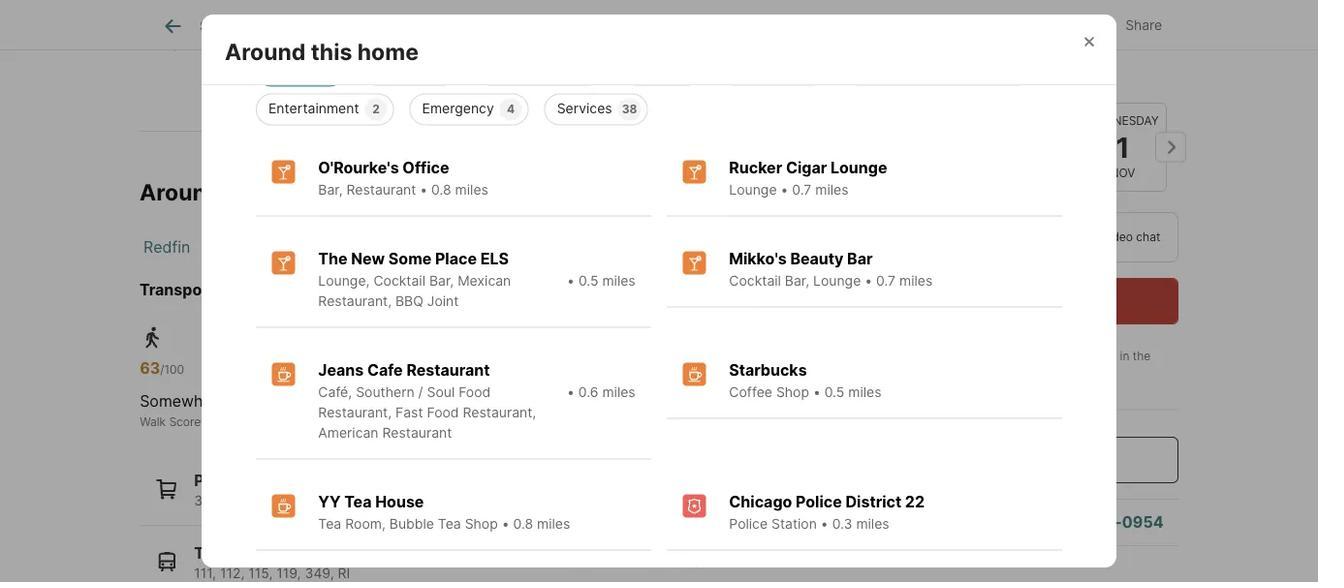 Task type: describe. For each thing, give the bounding box(es) containing it.
be inside guaranteed to be accurate. to verify school enrollment eligibility, contact the school district directly.
[[384, 20, 398, 34]]

share
[[1126, 17, 1163, 33]]

enrollment
[[546, 20, 604, 34]]

place
[[435, 250, 477, 269]]

in the last 30 days
[[920, 350, 1155, 381]]

contact
[[662, 20, 704, 34]]

restaurant, inside lounge, cocktail bar, mexican restaurant, bbq joint
[[318, 294, 392, 310]]

station
[[772, 517, 817, 533]]

transit
[[412, 392, 459, 411]]

tour
[[1057, 230, 1081, 244]]

1 vertical spatial food
[[427, 405, 459, 422]]

els
[[481, 250, 509, 269]]

restaurant inside café, southern / soul food restaurant, fast food restaurant, american restaurant
[[383, 426, 452, 442]]

20
[[274, 493, 291, 510]]

rucker cigar lounge lounge • 0.7 miles
[[730, 159, 888, 199]]

0 horizontal spatial 0.5
[[579, 274, 599, 290]]

11347
[[295, 280, 340, 299]]

the inside in the last 30 days
[[1133, 350, 1152, 364]]

go tour this home
[[876, 70, 1070, 97]]

restaurant, up american
[[318, 405, 392, 422]]

1 vertical spatial are
[[261, 20, 279, 34]]

video
[[1104, 230, 1134, 244]]

chicago for chicago
[[298, 237, 358, 256]]

o'rourke's office bar, restaurant • 0.8 miles
[[318, 159, 489, 199]]

guaranteed to be accurate. to verify school enrollment eligibility, contact the school district directly.
[[140, 20, 806, 52]]

lounge, cocktail bar, mexican restaurant, bbq joint
[[318, 274, 511, 310]]

schedule
[[975, 292, 1045, 311]]

® for transit
[[440, 415, 448, 429]]

3
[[194, 493, 203, 510]]

0.7 inside mikko's beauty bar cocktail bar, lounge • 0.7 miles
[[877, 274, 896, 290]]

st
[[417, 280, 433, 299]]

chicago for chicago police district 22 police station • 0.3 miles
[[730, 494, 793, 513]]

1 horizontal spatial tea
[[344, 494, 372, 513]]

highlights
[[269, 62, 333, 79]]

around this home inside around this home element
[[225, 38, 419, 65]]

morgan park link
[[389, 237, 482, 256]]

® for walkable
[[201, 415, 209, 429]]

services
[[557, 101, 613, 117]]

emergency
[[422, 101, 494, 117]]

coffee
[[730, 385, 773, 402]]

score for somewhat
[[169, 415, 201, 429]]

this inside dialog
[[311, 38, 352, 65]]

to inside school service boundaries are intended to be used as a reference only; they may change and are not
[[665, 3, 676, 17]]

parks
[[387, 493, 423, 510]]

transit inside good transit transit score ®
[[368, 415, 405, 429]]

somewhat
[[140, 392, 218, 411]]

0 vertical spatial lounge
[[831, 159, 888, 178]]

to
[[456, 20, 469, 34]]

1 vertical spatial around this home
[[140, 179, 334, 206]]

some
[[389, 250, 432, 269]]

room,
[[345, 517, 386, 533]]

mikko's beauty bar cocktail bar, lounge • 0.7 miles
[[730, 250, 933, 290]]

0.8 inside o'rourke's office bar, restaurant • 0.8 miles
[[432, 182, 452, 199]]

• inside chicago police district 22 police station • 0.3 miles
[[821, 517, 829, 533]]

american
[[318, 426, 379, 442]]

home inside dialog
[[358, 38, 419, 65]]

the new some place els
[[318, 250, 509, 269]]

yy
[[318, 494, 341, 513]]

0 vertical spatial police
[[796, 494, 843, 513]]

wednesday
[[1087, 114, 1160, 128]]

restaurant inside o'rourke's office bar, restaurant • 0.8 miles
[[347, 182, 416, 199]]

bubble
[[390, 517, 434, 533]]

119,
[[277, 565, 301, 582]]

new
[[351, 250, 385, 269]]

• inside rucker cigar lounge lounge • 0.7 miles
[[781, 182, 789, 199]]

joint
[[428, 294, 459, 310]]

bar
[[848, 250, 873, 269]]

ri
[[338, 565, 350, 582]]

morgan park
[[389, 237, 482, 256]]

0 vertical spatial are
[[592, 3, 610, 17]]

or
[[278, 3, 289, 17]]

rucker
[[730, 159, 783, 178]]

1 vertical spatial lounge
[[730, 182, 777, 199]]

search
[[200, 18, 247, 34]]

used
[[696, 3, 723, 17]]

shop inside yy tea house tea room, bubble tea shop • 0.8 miles
[[465, 517, 498, 533]]

1 vertical spatial restaurant
[[407, 362, 490, 381]]

the inside guaranteed to be accurate. to verify school enrollment eligibility, contact the school district directly.
[[707, 20, 725, 34]]

beauty
[[791, 250, 844, 269]]

0 vertical spatial food
[[459, 385, 491, 402]]

or
[[1016, 401, 1039, 419]]

cocktail inside mikko's beauty bar cocktail bar, lounge • 0.7 miles
[[730, 274, 782, 290]]

church
[[357, 280, 413, 299]]

miles inside starbucks coffee shop • 0.5 miles
[[849, 385, 882, 402]]

1 horizontal spatial a
[[928, 513, 937, 532]]

transit 111, 112, 115, 119, 349, ri
[[194, 544, 350, 582]]

4
[[507, 103, 515, 117]]

groceries,
[[207, 493, 270, 510]]

lounge inside mikko's beauty bar cocktail bar, lounge • 0.7 miles
[[814, 274, 861, 290]]

guaranteed
[[303, 20, 366, 34]]

349,
[[305, 565, 334, 582]]

fast
[[396, 405, 423, 422]]

be inside school service boundaries are intended to be used as a reference only; they may change and are not
[[679, 3, 693, 17]]

60643
[[1081, 350, 1117, 364]]

accurate.
[[401, 20, 453, 34]]

redfin for redfin
[[144, 237, 190, 256]]

morgan
[[389, 237, 445, 256]]

chicago police district 22 police station • 0.3 miles
[[730, 494, 925, 533]]

somewhat walkable walk score ®
[[140, 392, 287, 429]]

ask
[[895, 513, 924, 532]]

bikeable
[[540, 392, 602, 411]]

3 tab from the left
[[517, 3, 672, 49]]

district
[[768, 20, 806, 34]]

• inside yy tea house tea room, bubble tea shop • 0.8 miles
[[502, 517, 510, 533]]

0 vertical spatial not
[[208, 3, 226, 17]]

transit inside transit 111, 112, 115, 119, 349, ri
[[194, 544, 247, 563]]

change
[[193, 20, 234, 34]]

share button
[[1083, 4, 1179, 44]]

information.
[[375, 3, 440, 17]]

cocktail inside lounge, cocktail bar, mexican restaurant, bbq joint
[[374, 274, 426, 290]]

miles inside rucker cigar lounge lounge • 0.7 miles
[[816, 182, 849, 199]]

63
[[140, 359, 160, 378]]

bar, for o'rourke's
[[318, 182, 343, 199]]

miles inside mikko's beauty bar cocktail bar, lounge • 0.7 miles
[[900, 274, 933, 290]]

school service boundaries are intended to be used as a reference only; they may change and are not
[[140, 3, 834, 34]]

• inside o'rourke's office bar, restaurant • 0.8 miles
[[420, 182, 428, 199]]

miles inside o'rourke's office bar, restaurant • 0.8 miles
[[455, 182, 489, 199]]

1 vertical spatial home
[[1009, 70, 1070, 97]]

• right mexican
[[567, 274, 575, 290]]

nov
[[1111, 166, 1136, 180]]

112,
[[220, 565, 245, 582]]

tour for schedule
[[1049, 292, 1080, 311]]

transportation near 11347 s church st
[[140, 280, 433, 299]]

38
[[622, 103, 638, 117]]

4 tab from the left
[[672, 3, 768, 49]]

mexican
[[458, 274, 511, 290]]

yy tea house tea room, bubble tea shop • 0.8 miles
[[318, 494, 571, 533]]

bbq
[[396, 294, 424, 310]]

they
[[140, 20, 164, 34]]

cigar
[[786, 159, 828, 178]]

2
[[373, 103, 380, 117]]



Task type: locate. For each thing, give the bounding box(es) containing it.
chicago inside chicago police district 22 police station • 0.3 miles
[[730, 494, 793, 513]]

0 vertical spatial 0.7
[[793, 182, 812, 199]]

2 tab from the left
[[372, 3, 517, 49]]

not down redfin does not endorse or guarantee this information.
[[282, 20, 300, 34]]

a right ask
[[928, 513, 937, 532]]

0.8 inside yy tea house tea room, bubble tea shop • 0.8 miles
[[514, 517, 533, 533]]

school down the service
[[507, 20, 543, 34]]

score inside good transit transit score ®
[[409, 415, 440, 429]]

1 vertical spatial 0.5
[[825, 385, 845, 402]]

schedule tour
[[975, 292, 1080, 311]]

miles inside yy tea house tea room, bubble tea shop • 0.8 miles
[[537, 517, 571, 533]]

southern
[[356, 385, 415, 402]]

2 score from the left
[[409, 415, 440, 429]]

0 horizontal spatial 0.7
[[793, 182, 812, 199]]

2 /100 from the left
[[388, 363, 413, 377]]

bar, down o'rourke's
[[318, 182, 343, 199]]

places
[[194, 472, 244, 491]]

park
[[449, 237, 482, 256]]

shop
[[777, 385, 810, 402], [465, 517, 498, 533]]

® inside somewhat walkable walk score ®
[[201, 415, 209, 429]]

last
[[920, 367, 940, 381]]

restaurant down o'rourke's
[[347, 182, 416, 199]]

tab list
[[225, 0, 1094, 23]]

1 horizontal spatial bar,
[[430, 274, 454, 290]]

soul
[[427, 385, 455, 402]]

tour right schedule at the bottom
[[1049, 292, 1080, 311]]

a
[[742, 3, 749, 17], [928, 513, 937, 532]]

s
[[343, 280, 354, 299]]

0 horizontal spatial police
[[730, 517, 768, 533]]

0 horizontal spatial /100
[[160, 363, 184, 377]]

redfin link
[[144, 237, 190, 256]]

option
[[475, 54, 605, 86], [621, 54, 704, 86], [719, 54, 828, 86], [843, 54, 1034, 86], [876, 212, 1017, 263]]

district
[[846, 494, 902, 513]]

1 horizontal spatial home
[[358, 38, 419, 65]]

0 horizontal spatial home
[[272, 179, 334, 206]]

® down somewhat
[[201, 415, 209, 429]]

to down information.
[[370, 20, 381, 34]]

0 vertical spatial around
[[225, 38, 306, 65]]

None button
[[887, 102, 976, 193], [983, 103, 1072, 192], [1079, 103, 1168, 192], [887, 102, 976, 193], [983, 103, 1072, 192], [1079, 103, 1168, 192]]

score inside somewhat walkable walk score ®
[[169, 415, 201, 429]]

list box
[[241, 47, 1078, 126]]

1 vertical spatial to
[[370, 20, 381, 34]]

tour via video chat list box
[[876, 212, 1179, 263]]

shop right "bubble"
[[465, 517, 498, 533]]

1 horizontal spatial the
[[1133, 350, 1152, 364]]

2 cocktail from the left
[[730, 274, 782, 290]]

tour via video chat
[[1057, 230, 1161, 244]]

1 ® from the left
[[201, 415, 209, 429]]

• inside starbucks coffee shop • 0.5 miles
[[814, 385, 821, 402]]

office
[[403, 159, 450, 178]]

1 horizontal spatial 0.5
[[825, 385, 845, 402]]

• down 'cigar'
[[781, 182, 789, 199]]

miles
[[455, 182, 489, 199], [816, 182, 849, 199], [603, 274, 636, 290], [900, 274, 933, 290], [603, 385, 636, 402], [849, 385, 882, 402], [537, 517, 571, 533], [857, 517, 890, 533]]

around this home
[[225, 38, 419, 65], [140, 179, 334, 206]]

school down as
[[728, 20, 764, 34]]

0.5 inside starbucks coffee shop • 0.5 miles
[[825, 385, 845, 402]]

1 vertical spatial transit
[[194, 544, 247, 563]]

lounge down rucker on the right of the page
[[730, 182, 777, 199]]

1 horizontal spatial chicago
[[730, 494, 793, 513]]

chicago link
[[298, 237, 358, 256]]

® down transit
[[440, 415, 448, 429]]

1 horizontal spatial cocktail
[[730, 274, 782, 290]]

score down transit
[[409, 415, 440, 429]]

redfin
[[140, 3, 175, 17], [144, 237, 190, 256]]

bar, up joint
[[430, 274, 454, 290]]

0.6
[[579, 385, 599, 402]]

0 horizontal spatial the
[[707, 20, 725, 34]]

transit up 112,
[[194, 544, 247, 563]]

0.3
[[833, 517, 853, 533]]

1 horizontal spatial 0.7
[[877, 274, 896, 290]]

2 school from the left
[[728, 20, 764, 34]]

list box containing grocery
[[241, 47, 1078, 126]]

0 vertical spatial 0.5
[[579, 274, 599, 290]]

not inside school service boundaries are intended to be used as a reference only; they may change and are not
[[282, 20, 300, 34]]

/100 up somewhat
[[160, 363, 184, 377]]

/100 inside 50 /100
[[388, 363, 413, 377]]

0 horizontal spatial a
[[742, 3, 749, 17]]

0 horizontal spatial tea
[[318, 517, 342, 533]]

tour for go
[[912, 70, 957, 97]]

police up 0.3 at the right
[[796, 494, 843, 513]]

cocktail down mikko's
[[730, 274, 782, 290]]

transportation
[[140, 280, 253, 299]]

0 vertical spatial around this home
[[225, 38, 419, 65]]

®
[[201, 415, 209, 429], [440, 415, 448, 429]]

school
[[507, 20, 543, 34], [728, 20, 764, 34]]

near
[[257, 280, 291, 299]]

cocktail up bbq
[[374, 274, 426, 290]]

2 vertical spatial home
[[272, 179, 334, 206]]

be up the contact
[[679, 3, 693, 17]]

around inside dialog
[[225, 38, 306, 65]]

redfin for redfin does not endorse or guarantee this information.
[[140, 3, 175, 17]]

0 vertical spatial 0.8
[[432, 182, 452, 199]]

1 vertical spatial tour
[[1049, 292, 1080, 311]]

2 vertical spatial lounge
[[814, 274, 861, 290]]

school
[[444, 3, 481, 17]]

score for good
[[409, 415, 440, 429]]

0.7 inside rucker cigar lounge lounge • 0.7 miles
[[793, 182, 812, 199]]

(773) 912-0954 link
[[1043, 513, 1164, 532]]

2 horizontal spatial home
[[1009, 70, 1070, 97]]

around this home up redfin link
[[140, 179, 334, 206]]

1 horizontal spatial 0.8
[[514, 517, 533, 533]]

tour inside schedule tour button
[[1049, 292, 1080, 311]]

miles inside chicago police district 22 police station • 0.3 miles
[[857, 517, 890, 533]]

chicago
[[298, 237, 358, 256], [730, 494, 793, 513]]

• inside mikko's beauty bar cocktail bar, lounge • 0.7 miles
[[865, 274, 873, 290]]

• 0.5 miles
[[567, 274, 636, 290]]

verify
[[473, 20, 503, 34]]

bar, inside lounge, cocktail bar, mexican restaurant, bbq joint
[[430, 274, 454, 290]]

transit down "good"
[[368, 415, 405, 429]]

walkable
[[222, 392, 287, 411]]

redfin up they
[[140, 3, 175, 17]]

1 horizontal spatial ®
[[440, 415, 448, 429]]

• right coffee
[[814, 385, 821, 402]]

tab
[[268, 3, 372, 49], [372, 3, 517, 49], [517, 3, 672, 49], [672, 3, 768, 49]]

tour right the go
[[912, 70, 957, 97]]

0 horizontal spatial to
[[370, 20, 381, 34]]

1 vertical spatial not
[[282, 20, 300, 34]]

o'rourke's
[[318, 159, 399, 178]]

score down somewhat
[[169, 415, 201, 429]]

around this home element
[[225, 15, 442, 66]]

2 horizontal spatial bar,
[[785, 274, 810, 290]]

0 vertical spatial shop
[[777, 385, 810, 402]]

bar, for lounge,
[[430, 274, 454, 290]]

0 horizontal spatial cocktail
[[374, 274, 426, 290]]

0 horizontal spatial tour
[[912, 70, 957, 97]]

0 vertical spatial chicago
[[298, 237, 358, 256]]

the down "used" on the top right of the page
[[707, 20, 725, 34]]

may
[[167, 20, 190, 34]]

0 horizontal spatial score
[[169, 415, 201, 429]]

/100 for 63
[[160, 363, 184, 377]]

food down "soul"
[[427, 405, 459, 422]]

walk
[[140, 415, 166, 429]]

to up the contact
[[665, 3, 676, 17]]

tea down yy
[[318, 517, 342, 533]]

via
[[1084, 230, 1100, 244]]

2 ® from the left
[[440, 415, 448, 429]]

restaurant, down lounge, on the left of page
[[318, 294, 392, 310]]

1 vertical spatial police
[[730, 517, 768, 533]]

0 horizontal spatial 0.8
[[432, 182, 452, 199]]

tab list inside around this home dialog
[[225, 0, 1094, 23]]

0 vertical spatial be
[[679, 3, 693, 17]]

1 tab from the left
[[268, 3, 372, 49]]

1 vertical spatial 0.7
[[877, 274, 896, 290]]

score
[[169, 415, 201, 429], [409, 415, 440, 429]]

bar,
[[318, 182, 343, 199], [430, 274, 454, 290], [785, 274, 810, 290]]

police
[[796, 494, 843, 513], [730, 517, 768, 533]]

•
[[420, 182, 428, 199], [781, 182, 789, 199], [567, 274, 575, 290], [865, 274, 873, 290], [567, 385, 575, 402], [814, 385, 821, 402], [502, 517, 510, 533], [821, 517, 829, 533]]

a inside school service boundaries are intended to be used as a reference only; they may change and are not
[[742, 3, 749, 17]]

restaurant,
[[318, 294, 392, 310], [318, 405, 392, 422], [463, 405, 537, 422]]

reference
[[752, 3, 805, 17]]

1 horizontal spatial not
[[282, 20, 300, 34]]

/100 inside 63 /100
[[160, 363, 184, 377]]

to
[[665, 3, 676, 17], [370, 20, 381, 34]]

/100 up the southern
[[388, 363, 413, 377]]

around this home down guaranteed
[[225, 38, 419, 65]]

1 vertical spatial be
[[384, 20, 398, 34]]

redfin up transportation
[[144, 237, 190, 256]]

lounge down beauty
[[814, 274, 861, 290]]

list box inside around this home dialog
[[241, 47, 1078, 126]]

are up enrollment
[[592, 3, 610, 17]]

• down bar
[[865, 274, 873, 290]]

1 horizontal spatial around
[[225, 38, 306, 65]]

lounge right 'cigar'
[[831, 159, 888, 178]]

1 horizontal spatial are
[[592, 3, 610, 17]]

0 vertical spatial restaurant
[[347, 182, 416, 199]]

50 /100
[[368, 359, 413, 378]]

jeans
[[318, 362, 364, 381]]

around up redfin link
[[140, 179, 220, 206]]

shop down 'starbucks'
[[777, 385, 810, 402]]

grocery
[[374, 61, 425, 78]]

next image
[[1156, 132, 1187, 163]]

0 horizontal spatial transit
[[194, 544, 247, 563]]

in
[[1121, 350, 1130, 364]]

search tab list
[[140, 0, 784, 49]]

0 horizontal spatial be
[[384, 20, 398, 34]]

1 cocktail from the left
[[374, 274, 426, 290]]

0 vertical spatial home
[[358, 38, 419, 65]]

schedule tour button
[[876, 278, 1179, 325]]

0 horizontal spatial shop
[[465, 517, 498, 533]]

bar, down beauty
[[785, 274, 810, 290]]

0 horizontal spatial around
[[140, 179, 220, 206]]

0 horizontal spatial school
[[507, 20, 543, 34]]

1 horizontal spatial school
[[728, 20, 764, 34]]

restaurant down fast
[[383, 426, 452, 442]]

wednesday 1 nov
[[1087, 114, 1160, 180]]

0 vertical spatial the
[[707, 20, 725, 34]]

redfin does not endorse or guarantee this information.
[[140, 3, 440, 17]]

0 vertical spatial redfin
[[140, 3, 175, 17]]

• right "bubble"
[[502, 517, 510, 533]]

restaurants,
[[295, 493, 371, 510]]

1 horizontal spatial score
[[409, 415, 440, 429]]

1 horizontal spatial tour
[[1049, 292, 1080, 311]]

police left "station"
[[730, 517, 768, 533]]

1 horizontal spatial be
[[679, 3, 693, 17]]

a right as
[[742, 3, 749, 17]]

6
[[375, 493, 384, 510]]

jeans cafe restaurant
[[318, 362, 490, 381]]

1 vertical spatial chicago
[[730, 494, 793, 513]]

1
[[1117, 130, 1130, 164]]

question
[[941, 513, 1007, 532]]

1 horizontal spatial transit
[[368, 415, 405, 429]]

2 horizontal spatial tea
[[438, 517, 461, 533]]

1 /100 from the left
[[160, 363, 184, 377]]

starbucks coffee shop • 0.5 miles
[[730, 362, 882, 402]]

1 vertical spatial around
[[140, 179, 220, 206]]

around this home dialog
[[202, 0, 1117, 583]]

1 horizontal spatial /100
[[388, 363, 413, 377]]

endorse
[[230, 3, 275, 17]]

0 vertical spatial tour
[[912, 70, 957, 97]]

restaurant up "soul"
[[407, 362, 490, 381]]

1 vertical spatial 0.8
[[514, 517, 533, 533]]

0 horizontal spatial ®
[[201, 415, 209, 429]]

not up the search
[[208, 3, 226, 17]]

1 vertical spatial shop
[[465, 517, 498, 533]]

chicago up "station"
[[730, 494, 793, 513]]

restaurant
[[347, 182, 416, 199], [407, 362, 490, 381], [383, 426, 452, 442]]

2 vertical spatial restaurant
[[383, 426, 452, 442]]

1 horizontal spatial police
[[796, 494, 843, 513]]

to inside guaranteed to be accurate. to verify school enrollment eligibility, contact the school district directly.
[[370, 20, 381, 34]]

restaurant, right transit
[[463, 405, 537, 422]]

• down office at top left
[[420, 182, 428, 199]]

days
[[961, 367, 987, 381]]

around down and
[[225, 38, 306, 65]]

0 vertical spatial to
[[665, 3, 676, 17]]

food right "soul"
[[459, 385, 491, 402]]

1 vertical spatial redfin
[[144, 237, 190, 256]]

not
[[208, 3, 226, 17], [282, 20, 300, 34]]

0 horizontal spatial not
[[208, 3, 226, 17]]

house
[[375, 494, 424, 513]]

lounge
[[831, 159, 888, 178], [730, 182, 777, 199], [814, 274, 861, 290]]

be down information.
[[384, 20, 398, 34]]

tea right "bubble"
[[438, 517, 461, 533]]

1 score from the left
[[169, 415, 201, 429]]

0 horizontal spatial are
[[261, 20, 279, 34]]

are
[[592, 3, 610, 17], [261, 20, 279, 34]]

tea left 6
[[344, 494, 372, 513]]

ask a question
[[895, 513, 1007, 532]]

/100 for 50
[[388, 363, 413, 377]]

chicago up lounge, on the left of page
[[298, 237, 358, 256]]

50
[[368, 359, 388, 378]]

the right in
[[1133, 350, 1152, 364]]

0 horizontal spatial bar,
[[318, 182, 343, 199]]

1 school from the left
[[507, 20, 543, 34]]

good
[[368, 392, 407, 411]]

cocktail
[[374, 274, 426, 290], [730, 274, 782, 290]]

bar, inside mikko's beauty bar cocktail bar, lounge • 0.7 miles
[[785, 274, 810, 290]]

this
[[352, 3, 372, 17], [311, 38, 352, 65], [962, 70, 1003, 97], [226, 179, 267, 206]]

0 horizontal spatial chicago
[[298, 237, 358, 256]]

1 vertical spatial a
[[928, 513, 937, 532]]

guarantee
[[292, 3, 348, 17]]

places 3 groceries, 20 restaurants, 6 parks
[[194, 472, 423, 510]]

0 vertical spatial a
[[742, 3, 749, 17]]

• left 0.3 at the right
[[821, 517, 829, 533]]

/
[[419, 385, 423, 402]]

0 vertical spatial transit
[[368, 415, 405, 429]]

cafe
[[367, 362, 403, 381]]

1 horizontal spatial to
[[665, 3, 676, 17]]

1 horizontal spatial shop
[[777, 385, 810, 402]]

® inside good transit transit score ®
[[440, 415, 448, 429]]

only;
[[808, 3, 834, 17]]

shop inside starbucks coffee shop • 0.5 miles
[[777, 385, 810, 402]]

bar, inside o'rourke's office bar, restaurant • 0.8 miles
[[318, 182, 343, 199]]

111,
[[194, 565, 216, 582]]

• left the '0.6'
[[567, 385, 575, 402]]

café,
[[318, 385, 352, 402]]

are down or
[[261, 20, 279, 34]]

30
[[943, 367, 958, 381]]

1 vertical spatial the
[[1133, 350, 1152, 364]]



Task type: vqa. For each thing, say whether or not it's contained in the screenshot.


